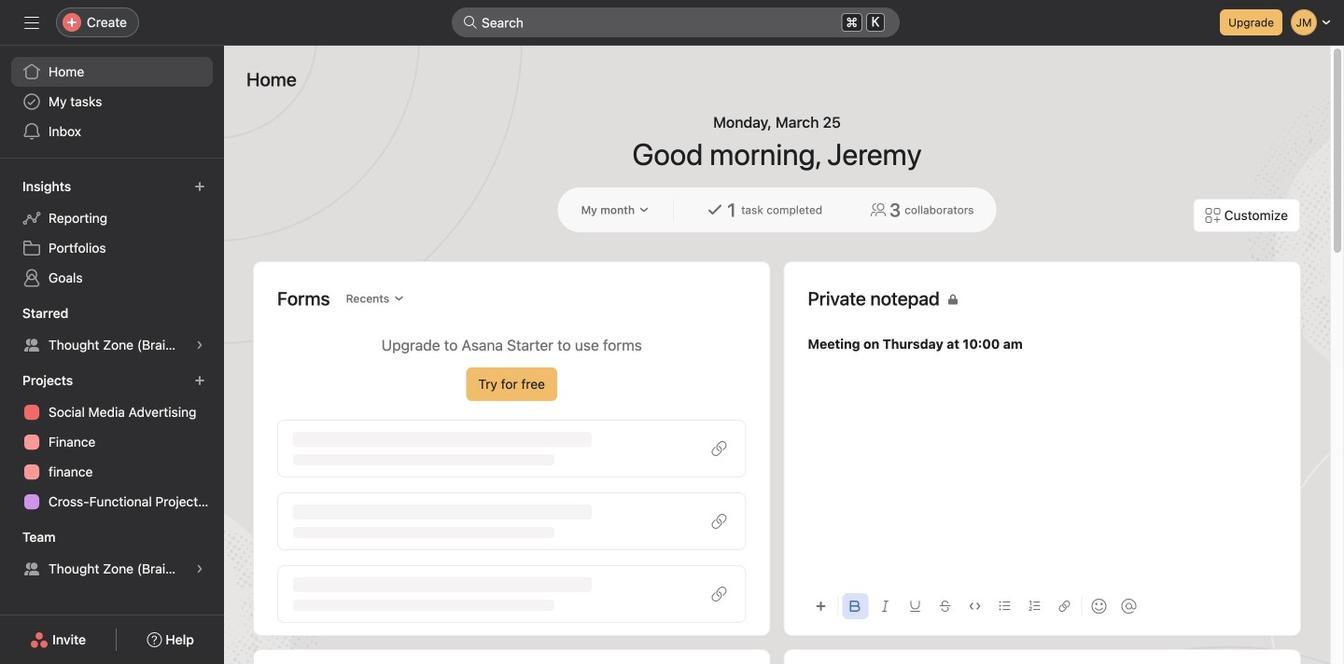 Task type: locate. For each thing, give the bounding box(es) containing it.
italics image
[[880, 601, 891, 612]]

toolbar
[[808, 585, 1277, 627]]

new project or portfolio image
[[194, 375, 205, 386]]

numbered list image
[[1029, 601, 1040, 612]]

new insights image
[[194, 181, 205, 192]]

bold image
[[850, 601, 861, 612]]

strikethrough image
[[940, 601, 951, 612]]

underline image
[[910, 601, 921, 612]]

code image
[[969, 601, 981, 612]]

hide sidebar image
[[24, 15, 39, 30]]

Search tasks, projects, and more text field
[[452, 7, 900, 37]]

None field
[[452, 7, 900, 37]]



Task type: vqa. For each thing, say whether or not it's contained in the screenshot.
New insights image
yes



Task type: describe. For each thing, give the bounding box(es) containing it.
teams element
[[0, 521, 224, 588]]

insights element
[[0, 170, 224, 297]]

prominent image
[[463, 15, 478, 30]]

see details, thought zone (brainstorm space) image
[[194, 340, 205, 351]]

global element
[[0, 46, 224, 158]]

at mention image
[[1122, 599, 1137, 614]]

starred element
[[0, 297, 224, 364]]

projects element
[[0, 364, 224, 521]]

emoji image
[[1092, 599, 1107, 614]]

insert an object image
[[815, 601, 827, 612]]

see details, thought zone (brainstorm space) image
[[194, 564, 205, 575]]

link image
[[1059, 601, 1070, 612]]

bulleted list image
[[999, 601, 1011, 612]]



